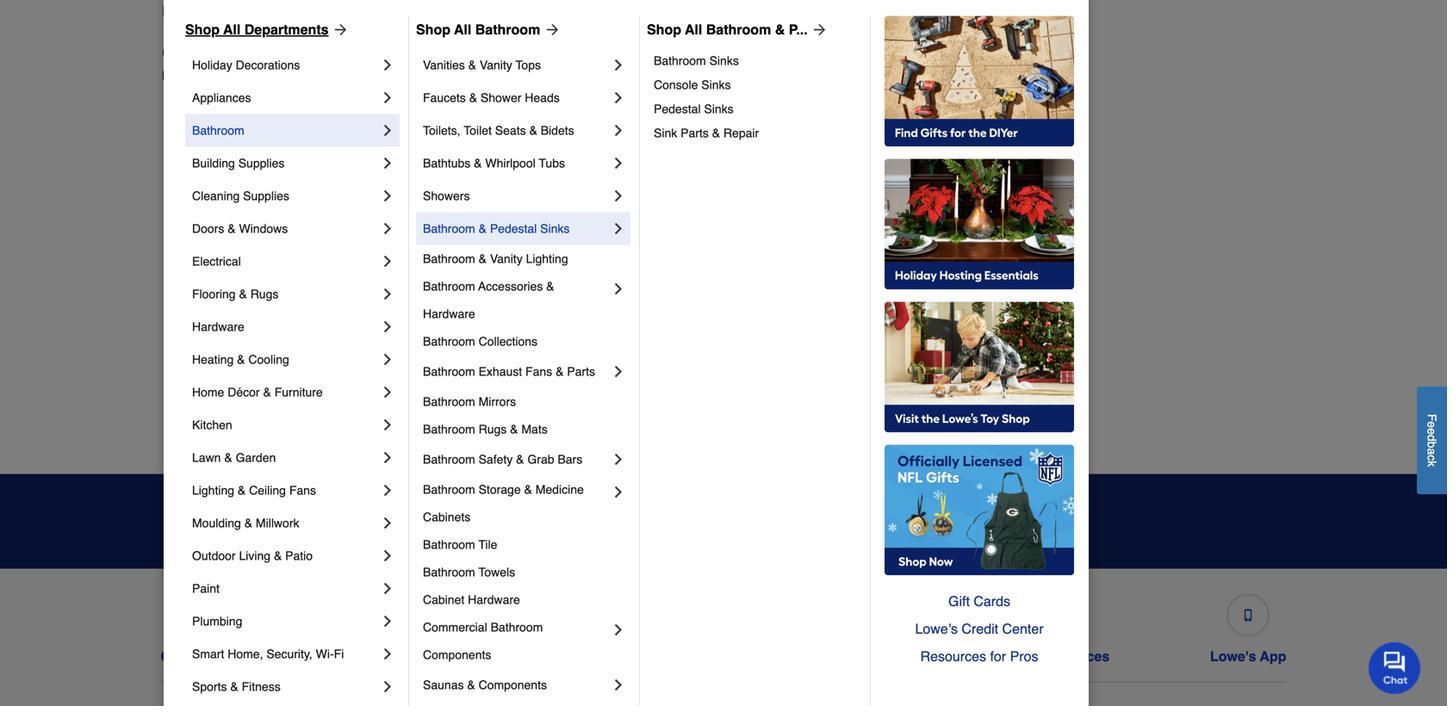 Task type: describe. For each thing, give the bounding box(es) containing it.
parts inside sink parts & repair link
[[681, 126, 709, 140]]

bathroom up vanities & vanity tops link
[[475, 21, 540, 37]]

bathroom sinks link
[[654, 49, 858, 73]]

supplies for cleaning supplies
[[243, 189, 289, 203]]

lowe's for lowe's app
[[1210, 649, 1256, 665]]

bathroom for bathroom tile
[[423, 538, 475, 552]]

lowe's for lowe's credit center
[[564, 649, 610, 665]]

& right 'décor'
[[263, 385, 271, 399]]

sinks for bathroom sinks
[[709, 54, 739, 68]]

shower
[[481, 91, 522, 105]]

all for shop all bathroom
[[454, 21, 471, 37]]

bathroom & pedestal sinks
[[423, 222, 570, 236]]

decorations
[[236, 58, 300, 72]]

mats
[[522, 422, 548, 436]]

east rutherford
[[176, 330, 260, 343]]

& down "hillsborough" link
[[479, 252, 487, 266]]

chevron right image for smart home, security, wi-fi
[[379, 646, 396, 663]]

grande
[[1040, 192, 1080, 205]]

chevron right image for toilets, toilet seats & bidets
[[610, 122, 627, 139]]

jersey inside city directory lowe's stores in new jersey
[[281, 68, 316, 82]]

& left the mats
[[510, 422, 518, 436]]

commercial
[[423, 621, 487, 634]]

chevron right image for bathroom
[[379, 122, 396, 139]]

lowe's app link
[[1210, 587, 1287, 665]]

cooling
[[248, 353, 289, 366]]

lowe's
[[915, 621, 958, 637]]

commercial bathroom components link
[[423, 614, 610, 669]]

& left 'repair'
[[712, 126, 720, 140]]

console sinks link
[[654, 73, 858, 97]]

east for east rutherford
[[176, 330, 200, 343]]

credit for lowe's
[[962, 621, 999, 637]]

pedestal inside pedestal sinks link
[[654, 102, 701, 116]]

hardware inside bathroom accessories & hardware
[[423, 307, 475, 321]]

bayonne
[[176, 123, 223, 137]]

city inside city directory lowe's stores in new jersey
[[162, 41, 201, 65]]

pickup image
[[416, 609, 428, 622]]

bathroom for bathroom towels
[[423, 565, 475, 579]]

seats
[[495, 124, 526, 137]]

east rutherford link
[[176, 328, 260, 345]]

vanities & vanity tops link
[[423, 49, 610, 81]]

fitness
[[242, 680, 281, 694]]

p...
[[789, 21, 808, 37]]

building supplies link
[[192, 147, 379, 180]]

bathroom & vanity lighting link
[[423, 245, 627, 273]]

& left grab
[[516, 453, 524, 466]]

holiday decorations
[[192, 58, 300, 72]]

pedestal sinks link
[[654, 97, 858, 121]]

chevron right image for home décor & furniture
[[379, 384, 396, 401]]

components for saunas & components
[[479, 678, 547, 692]]

deals, inspiration and trends we've got ideas to share.
[[386, 501, 675, 542]]

holiday
[[192, 58, 232, 72]]

shop all bathroom link
[[416, 19, 561, 40]]

customer care image
[[214, 609, 226, 622]]

cabinet hardware
[[423, 593, 520, 607]]

arrow right image
[[329, 21, 349, 38]]

0 horizontal spatial gift cards link
[[802, 587, 876, 665]]

holiday decorations link
[[192, 49, 379, 81]]

arrow right image for shop all bathroom & p...
[[808, 21, 828, 38]]

sinks for console sinks
[[701, 78, 731, 92]]

toilets,
[[423, 124, 461, 137]]

building supplies
[[192, 156, 285, 170]]

bathroom collections
[[423, 335, 538, 348]]

lumberton
[[457, 398, 514, 412]]

sicklerville
[[1018, 261, 1075, 274]]

chevron right image for hardware
[[379, 318, 396, 335]]

chevron right image for paint
[[379, 580, 396, 597]]

flooring & rugs
[[192, 287, 279, 301]]

chevron right image for building supplies
[[379, 155, 396, 172]]

1 horizontal spatial fans
[[526, 365, 552, 379]]

living
[[239, 549, 271, 563]]

1 vertical spatial cards
[[833, 649, 872, 665]]

bathroom mirrors
[[423, 395, 516, 409]]

toms
[[1018, 295, 1047, 309]]

lowe's credit center link
[[564, 587, 701, 665]]

deptford link
[[176, 259, 222, 276]]

we've
[[530, 528, 565, 542]]

egg harbor township link
[[176, 397, 291, 414]]

smart
[[192, 647, 224, 661]]

sign up
[[980, 513, 1033, 529]]

& down hamilton
[[479, 222, 487, 236]]

sign up form
[[695, 498, 1061, 545]]

woodbridge
[[1018, 433, 1083, 447]]

sewell link
[[1018, 224, 1054, 242]]

bathroom rugs & mats
[[423, 422, 548, 436]]

bathroom inside the commercial bathroom components
[[491, 621, 543, 634]]

& left p...
[[775, 21, 785, 37]]

kitchen
[[192, 418, 232, 432]]

shop all bathroom & p...
[[647, 21, 808, 37]]

faucets
[[423, 91, 466, 105]]

sports & fitness link
[[192, 671, 379, 703]]

shop for shop all departments
[[185, 21, 220, 37]]

exhaust
[[479, 365, 522, 379]]

1 vertical spatial gift cards
[[806, 649, 872, 665]]

kitchen link
[[192, 409, 379, 441]]

contact us & faq
[[161, 649, 279, 665]]

arrow right image for shop all bathroom
[[540, 21, 561, 38]]

saunas
[[423, 678, 464, 692]]

bathroom down the appliances
[[192, 124, 244, 137]]

chevron right image for cleaning supplies
[[379, 187, 396, 205]]

smart home, security, wi-fi link
[[192, 638, 379, 671]]

new jersey
[[371, 3, 443, 19]]

tubs
[[539, 156, 565, 170]]

city directory lowe's stores in new jersey
[[162, 41, 316, 82]]

woodbridge link
[[1018, 431, 1083, 448]]

brunswick
[[203, 295, 258, 309]]

jersey inside 'button'
[[403, 3, 443, 19]]

hillsborough
[[457, 226, 524, 240]]

stores
[[202, 68, 237, 82]]

installation services
[[976, 649, 1110, 665]]

electrical
[[192, 254, 241, 268]]

& right the bathtubs
[[474, 156, 482, 170]]

delran
[[176, 226, 211, 240]]

chevron right image for kitchen
[[379, 416, 396, 434]]

and
[[564, 501, 601, 525]]

components for commercial bathroom components
[[423, 648, 491, 662]]

2 horizontal spatial jersey
[[457, 330, 492, 343]]

0 vertical spatial lighting
[[526, 252, 568, 266]]

princeton
[[1018, 157, 1069, 171]]

vanity for lighting
[[490, 252, 523, 266]]

trends
[[607, 501, 675, 525]]

chevron right image for saunas & components
[[610, 677, 627, 694]]

millwork
[[256, 516, 299, 530]]

& right the seats
[[529, 124, 537, 137]]

bathroom accessories & hardware
[[423, 279, 558, 321]]

chevron right image for flooring & rugs
[[379, 285, 396, 303]]

medicine
[[536, 483, 584, 497]]

manchester
[[737, 123, 800, 137]]

chevron right image for bathtubs & whirlpool tubs
[[610, 155, 627, 172]]

east for east brunswick
[[176, 295, 200, 309]]

& left the patio
[[274, 549, 282, 563]]

visit the lowe's toy shop. image
[[885, 302, 1074, 433]]

chevron right image for electrical
[[379, 253, 396, 270]]

heads
[[525, 91, 560, 105]]

lawn & garden link
[[192, 441, 379, 474]]

bathtubs & whirlpool tubs
[[423, 156, 565, 170]]

lighting & ceiling fans
[[192, 484, 316, 497]]

chevron right image for plumbing
[[379, 613, 396, 630]]

bathroom mirrors link
[[423, 388, 627, 416]]

jersey city link
[[457, 328, 516, 345]]

bathroom for bathroom & pedestal sinks
[[423, 222, 475, 236]]

home,
[[228, 647, 263, 661]]

bathroom for bathroom exhaust fans & parts
[[423, 365, 475, 379]]

manahawkin link
[[457, 431, 524, 448]]

1 vertical spatial fans
[[289, 484, 316, 497]]

appliances link
[[192, 81, 379, 114]]

lowe's inside city directory lowe's stores in new jersey
[[162, 68, 199, 82]]

new inside 'button'
[[371, 3, 399, 19]]



Task type: vqa. For each thing, say whether or not it's contained in the screenshot.
Bathtubs
yes



Task type: locate. For each thing, give the bounding box(es) containing it.
2 arrow right image from the left
[[808, 21, 828, 38]]

butler
[[176, 192, 207, 205]]

shop up bathroom sinks on the top of page
[[647, 21, 681, 37]]

a inside button
[[1425, 448, 1439, 455]]

0 horizontal spatial shop
[[185, 21, 220, 37]]

chat invite button image
[[1369, 642, 1421, 694]]

1 vertical spatial supplies
[[243, 189, 289, 203]]

toilet
[[464, 124, 492, 137]]

1 vertical spatial parts
[[567, 365, 595, 379]]

order status
[[380, 649, 463, 665]]

1 horizontal spatial jersey
[[403, 3, 443, 19]]

voorhees link
[[1018, 397, 1069, 414]]

1 horizontal spatial gift cards link
[[885, 588, 1074, 615]]

2 shop from the left
[[416, 21, 451, 37]]

1 vertical spatial rugs
[[479, 422, 507, 436]]

bathroom inside the bathroom storage & medicine cabinets
[[423, 483, 475, 497]]

chevron right image for bathroom safety & grab bars
[[610, 451, 627, 468]]

repair
[[724, 126, 759, 140]]

2 vertical spatial jersey
[[457, 330, 492, 343]]

all up bathroom sinks on the top of page
[[685, 21, 702, 37]]

0 vertical spatial rugs
[[250, 287, 279, 301]]

0 horizontal spatial credit
[[614, 649, 654, 665]]

& right 'lawn'
[[224, 451, 232, 465]]

delran link
[[176, 224, 211, 242]]

bathroom accessories & hardware link
[[423, 273, 610, 328]]

1 horizontal spatial city
[[495, 330, 516, 343]]

hardware up bathroom collections
[[423, 307, 475, 321]]

chevron right image for doors & windows
[[379, 220, 396, 237]]

0 vertical spatial new
[[371, 3, 399, 19]]

components down the commercial
[[423, 648, 491, 662]]

parts down "bathroom collections" link
[[567, 365, 595, 379]]

bathroom for bathroom mirrors
[[423, 395, 475, 409]]

& right us
[[237, 649, 247, 665]]

1 horizontal spatial center
[[1002, 621, 1044, 637]]

& left millwork at bottom left
[[244, 516, 252, 530]]

bathroom down cabinet hardware link
[[491, 621, 543, 634]]

e up "b"
[[1425, 428, 1439, 435]]

lowe's credit center
[[915, 621, 1044, 637]]

& right saunas
[[467, 678, 475, 692]]

3 shop from the left
[[647, 21, 681, 37]]

river
[[1050, 295, 1079, 309]]

rio
[[1018, 192, 1036, 205]]

f
[[1425, 414, 1439, 422]]

hardware inside cabinet hardware link
[[468, 593, 520, 607]]

components inside the commercial bathroom components
[[423, 648, 491, 662]]

& right flooring
[[239, 287, 247, 301]]

chevron right image for outdoor living & patio
[[379, 547, 396, 565]]

1 vertical spatial new
[[253, 68, 278, 82]]

toilets, toilet seats & bidets link
[[423, 114, 610, 147]]

arrow right image up tops
[[540, 21, 561, 38]]

vanity left tops
[[480, 58, 512, 72]]

0 vertical spatial fans
[[526, 365, 552, 379]]

chevron right image for heating & cooling
[[379, 351, 396, 368]]

1 east from the top
[[176, 295, 200, 309]]

find gifts for the diyer. image
[[885, 16, 1074, 147]]

0 horizontal spatial city
[[162, 41, 201, 65]]

chevron right image for sports & fitness
[[379, 678, 396, 696]]

bathroom for bathroom sinks
[[654, 54, 706, 68]]

security,
[[266, 647, 313, 661]]

1 vertical spatial a
[[1425, 448, 1439, 455]]

0 horizontal spatial pedestal
[[490, 222, 537, 236]]

1 vertical spatial vanity
[[490, 252, 523, 266]]

for
[[990, 649, 1006, 665]]

0 vertical spatial cards
[[974, 593, 1010, 609]]

supplies up windows
[[243, 189, 289, 203]]

bathroom up cabinet
[[423, 565, 475, 579]]

1 all from the left
[[223, 21, 241, 37]]

east down deptford
[[176, 295, 200, 309]]

lumberton link
[[457, 397, 514, 414]]

& right sports
[[230, 680, 238, 694]]

0 vertical spatial gift
[[948, 593, 970, 609]]

credit for lowe's
[[614, 649, 654, 665]]

toms river link
[[1018, 293, 1079, 311]]

hardware inside 'hardware' link
[[192, 320, 244, 334]]

0 horizontal spatial parts
[[567, 365, 595, 379]]

2 all from the left
[[454, 21, 471, 37]]

chevron right image for lighting & ceiling fans
[[379, 482, 396, 499]]

0 horizontal spatial cards
[[833, 649, 872, 665]]

1 horizontal spatial gift cards
[[948, 593, 1010, 609]]

chevron right image for vanities & vanity tops
[[610, 56, 627, 74]]

shop all bathroom
[[416, 21, 540, 37]]

1 horizontal spatial pedestal
[[654, 102, 701, 116]]

0 vertical spatial east
[[176, 295, 200, 309]]

shop down 'find a store'
[[185, 21, 220, 37]]

parts down pedestal sinks
[[681, 126, 709, 140]]

store
[[206, 3, 242, 19]]

& inside bathroom accessories & hardware
[[546, 279, 554, 293]]

manchester link
[[737, 121, 800, 138]]

township
[[241, 398, 291, 412]]

& down the rutherford
[[237, 353, 245, 366]]

sinks up the "sink parts & repair"
[[704, 102, 734, 116]]

east brunswick link
[[176, 293, 258, 311]]

0 vertical spatial parts
[[681, 126, 709, 140]]

2 e from the top
[[1425, 428, 1439, 435]]

supplies for building supplies
[[238, 156, 285, 170]]

whirlpool
[[485, 156, 536, 170]]

piscataway
[[1018, 123, 1079, 137]]

egg
[[176, 398, 197, 412]]

lowe's left stores
[[162, 68, 199, 82]]

union
[[1018, 364, 1050, 378]]

fans right ceiling on the left of page
[[289, 484, 316, 497]]

sewell
[[1018, 226, 1054, 240]]

0 horizontal spatial lowe's
[[162, 68, 199, 82]]

all for shop all bathroom & p...
[[685, 21, 702, 37]]

& down "bathroom collections" link
[[556, 365, 564, 379]]

1 horizontal spatial parts
[[681, 126, 709, 140]]

all inside "link"
[[454, 21, 471, 37]]

1 horizontal spatial arrow right image
[[808, 21, 828, 38]]

chevron right image for showers
[[610, 187, 627, 205]]

& inside the bathroom storage & medicine cabinets
[[524, 483, 532, 497]]

bathroom inside bathroom accessories & hardware
[[423, 279, 475, 293]]

1 horizontal spatial rugs
[[479, 422, 507, 436]]

bathroom for bathroom accessories & hardware
[[423, 279, 475, 293]]

& right doors
[[228, 222, 236, 236]]

chevron right image
[[379, 89, 396, 106], [379, 155, 396, 172], [610, 155, 627, 172], [379, 187, 396, 205], [610, 220, 627, 237], [610, 280, 627, 298], [379, 384, 396, 401], [379, 449, 396, 466], [379, 482, 396, 499], [379, 547, 396, 565], [379, 613, 396, 630], [610, 677, 627, 694]]

& inside 'link'
[[230, 680, 238, 694]]

0 horizontal spatial new
[[253, 68, 278, 82]]

shop inside "link"
[[416, 21, 451, 37]]

1 horizontal spatial credit
[[962, 621, 999, 637]]

sports
[[192, 680, 227, 694]]

supplies up 'cleaning supplies'
[[238, 156, 285, 170]]

1 horizontal spatial all
[[454, 21, 471, 37]]

home décor & furniture
[[192, 385, 323, 399]]

order
[[380, 649, 417, 665]]

mobile image
[[1242, 609, 1254, 622]]

dimensions image
[[1037, 609, 1049, 622]]

0 horizontal spatial fans
[[289, 484, 316, 497]]

chevron right image for moulding & millwork
[[379, 515, 396, 532]]

0 vertical spatial credit
[[962, 621, 999, 637]]

ideas
[[590, 528, 621, 542]]

city
[[162, 41, 201, 65], [495, 330, 516, 343]]

0 vertical spatial pedestal
[[654, 102, 701, 116]]

bathroom towels
[[423, 565, 515, 579]]

chevron right image for bathroom & pedestal sinks
[[610, 220, 627, 237]]

lowe's up saunas & components link
[[564, 649, 610, 665]]

1 vertical spatial pedestal
[[490, 222, 537, 236]]

arrow right image up bathroom sinks link
[[808, 21, 828, 38]]

sink parts & repair link
[[654, 121, 858, 145]]

0 horizontal spatial a
[[195, 3, 203, 19]]

departments
[[244, 21, 329, 37]]

bathroom down "hillsborough" link
[[423, 252, 475, 266]]

lowe's left app
[[1210, 649, 1256, 665]]

new inside city directory lowe's stores in new jersey
[[253, 68, 278, 82]]

vanity inside the bathroom & vanity lighting link
[[490, 252, 523, 266]]

parts inside "bathroom exhaust fans & parts" link
[[567, 365, 595, 379]]

plumbing
[[192, 615, 242, 628]]

rutherford
[[203, 330, 260, 343]]

bathroom for bathroom safety & grab bars
[[423, 453, 475, 466]]

all down store
[[223, 21, 241, 37]]

hardware down east brunswick link
[[192, 320, 244, 334]]

1 horizontal spatial cards
[[974, 593, 1010, 609]]

order status link
[[380, 587, 463, 665]]

bathtubs
[[423, 156, 471, 170]]

heating & cooling link
[[192, 343, 379, 376]]

holiday hosting essentials. image
[[885, 159, 1074, 290]]

home décor & furniture link
[[192, 376, 379, 409]]

0 vertical spatial vanity
[[480, 58, 512, 72]]

b
[[1425, 442, 1439, 448]]

components down commercial bathroom components link
[[479, 678, 547, 692]]

chevron right image for appliances
[[379, 89, 396, 106]]

0 vertical spatial jersey
[[403, 3, 443, 19]]

chevron right image for bathroom accessories & hardware
[[610, 280, 627, 298]]

pedestal inside bathroom & pedestal sinks link
[[490, 222, 537, 236]]

jersey up vanities on the top left of page
[[403, 3, 443, 19]]

lawn
[[192, 451, 221, 465]]

cabinet
[[423, 593, 465, 607]]

resources for pros
[[920, 649, 1038, 665]]

fans up bathroom mirrors link
[[526, 365, 552, 379]]

toilets, toilet seats & bidets
[[423, 124, 574, 137]]

chevron right image for bathroom exhaust fans & parts
[[610, 363, 627, 380]]

lighting
[[526, 252, 568, 266], [192, 484, 234, 497]]

1 horizontal spatial a
[[1425, 448, 1439, 455]]

bathroom exhaust fans & parts link
[[423, 355, 610, 388]]

a up "k"
[[1425, 448, 1439, 455]]

1 vertical spatial credit
[[614, 649, 654, 665]]

cleaning
[[192, 189, 240, 203]]

credit
[[962, 621, 999, 637], [614, 649, 654, 665]]

1 vertical spatial gift
[[806, 649, 829, 665]]

got
[[568, 528, 587, 542]]

bathroom for bathroom & vanity lighting
[[423, 252, 475, 266]]

bathroom up bathroom sinks link
[[706, 21, 771, 37]]

grab
[[528, 453, 554, 466]]

0 horizontal spatial all
[[223, 21, 241, 37]]

& down the bathroom & vanity lighting link
[[546, 279, 554, 293]]

appliances
[[192, 91, 251, 105]]

0 vertical spatial center
[[1002, 621, 1044, 637]]

share.
[[639, 528, 675, 542]]

components
[[423, 648, 491, 662], [479, 678, 547, 692]]

0 horizontal spatial jersey
[[281, 68, 316, 82]]

bathroom down the bathroom mirrors
[[423, 422, 475, 436]]

bathroom down showers
[[423, 222, 475, 236]]

hackettstown link
[[457, 155, 529, 173]]

sinks down the shop all bathroom & p... in the top of the page
[[709, 54, 739, 68]]

bathroom up the cabinets
[[423, 483, 475, 497]]

0 vertical spatial supplies
[[238, 156, 285, 170]]

storage
[[479, 483, 521, 497]]

e
[[1425, 422, 1439, 428], [1425, 428, 1439, 435]]

sinks for pedestal sinks
[[704, 102, 734, 116]]

inspiration
[[453, 501, 559, 525]]

chevron right image for lawn & garden
[[379, 449, 396, 466]]

1 vertical spatial jersey
[[281, 68, 316, 82]]

a right find
[[195, 3, 203, 19]]

all up vanities on the top left of page
[[454, 21, 471, 37]]

2 east from the top
[[176, 330, 200, 343]]

bars
[[558, 453, 583, 466]]

2 horizontal spatial all
[[685, 21, 702, 37]]

1 shop from the left
[[185, 21, 220, 37]]

lighting up moulding
[[192, 484, 234, 497]]

0 vertical spatial components
[[423, 648, 491, 662]]

bathroom up console
[[654, 54, 706, 68]]

mirrors
[[479, 395, 516, 409]]

1 vertical spatial city
[[495, 330, 516, 343]]

bathroom storage & medicine cabinets
[[423, 483, 587, 524]]

turnersville link
[[1018, 328, 1080, 345]]

status
[[421, 649, 463, 665]]

0 horizontal spatial gift
[[806, 649, 829, 665]]

chevron right image for holiday decorations
[[379, 56, 396, 74]]

1 arrow right image from the left
[[540, 21, 561, 38]]

chevron right image for commercial bathroom components
[[610, 621, 627, 639]]

& right the storage
[[524, 483, 532, 497]]

bathroom up the bathroom mirrors
[[423, 365, 475, 379]]

vanity for tops
[[480, 58, 512, 72]]

chevron right image for faucets & shower heads
[[610, 89, 627, 106]]

cleaning supplies link
[[192, 180, 379, 212]]

0 vertical spatial a
[[195, 3, 203, 19]]

& right vanities on the top left of page
[[468, 58, 476, 72]]

officially licensed n f l gifts. shop now. image
[[885, 445, 1074, 576]]

find
[[162, 3, 191, 19]]

towels
[[479, 565, 515, 579]]

bathtubs & whirlpool tubs link
[[423, 147, 610, 180]]

fans
[[526, 365, 552, 379], [289, 484, 316, 497]]

0 vertical spatial gift cards
[[948, 593, 1010, 609]]

patio
[[285, 549, 313, 563]]

2 horizontal spatial shop
[[647, 21, 681, 37]]

sicklerville link
[[1018, 259, 1075, 276]]

bathroom for bathroom storage & medicine cabinets
[[423, 483, 475, 497]]

installation
[[976, 649, 1049, 665]]

1 vertical spatial lighting
[[192, 484, 234, 497]]

vanity inside vanities & vanity tops link
[[480, 58, 512, 72]]

jersey down 'departments'
[[281, 68, 316, 82]]

lighting down bathroom & pedestal sinks link at the left of the page
[[526, 252, 568, 266]]

arrow right image
[[540, 21, 561, 38], [808, 21, 828, 38]]

arrow right image inside "shop all bathroom & p..." link
[[808, 21, 828, 38]]

shop for shop all bathroom & p...
[[647, 21, 681, 37]]

0 horizontal spatial gift cards
[[806, 649, 872, 665]]

east up heating
[[176, 330, 200, 343]]

& left the 'shower' on the top left of the page
[[469, 91, 477, 105]]

jersey up lawnside on the left of page
[[457, 330, 492, 343]]

sign up button
[[952, 498, 1061, 545]]

0 horizontal spatial rugs
[[250, 287, 279, 301]]

pedestal up the bathroom & vanity lighting link
[[490, 222, 537, 236]]

0 horizontal spatial center
[[658, 649, 701, 665]]

chevron right image for bathroom storage & medicine cabinets
[[610, 484, 627, 501]]

1 vertical spatial east
[[176, 330, 200, 343]]

center for lowe's credit center
[[658, 649, 701, 665]]

pedestal sinks
[[654, 102, 734, 116]]

rugs down lumberton at the bottom left of page
[[479, 422, 507, 436]]

1 horizontal spatial lowe's
[[564, 649, 610, 665]]

fi
[[334, 647, 344, 661]]

shop down new jersey
[[416, 21, 451, 37]]

turnersville
[[1018, 330, 1080, 343]]

1 horizontal spatial shop
[[416, 21, 451, 37]]

hardware down towels in the bottom left of the page
[[468, 593, 520, 607]]

1 vertical spatial components
[[479, 678, 547, 692]]

pedestal down console
[[654, 102, 701, 116]]

bathroom for bathroom rugs & mats
[[423, 422, 475, 436]]

0 vertical spatial city
[[162, 41, 201, 65]]

0 horizontal spatial arrow right image
[[540, 21, 561, 38]]

vanities
[[423, 58, 465, 72]]

hamilton
[[457, 192, 504, 205]]

arrow right image inside shop all bathroom "link"
[[540, 21, 561, 38]]

center for lowe's credit center
[[1002, 621, 1044, 637]]

flemington
[[457, 123, 516, 137]]

shop for shop all bathroom
[[416, 21, 451, 37]]

bathroom up lawnside on the left of page
[[423, 335, 475, 348]]

1 horizontal spatial lighting
[[526, 252, 568, 266]]

0 horizontal spatial lighting
[[192, 484, 234, 497]]

& left ceiling on the left of page
[[238, 484, 246, 497]]

vanity up "accessories"
[[490, 252, 523, 266]]

3 all from the left
[[685, 21, 702, 37]]

bathroom down holmdel link
[[423, 279, 475, 293]]

sinks down bathroom sinks on the top of page
[[701, 78, 731, 92]]

bathroom for bathroom collections
[[423, 335, 475, 348]]

chevron right image
[[379, 56, 396, 74], [610, 56, 627, 74], [610, 89, 627, 106], [379, 122, 396, 139], [610, 122, 627, 139], [610, 187, 627, 205], [379, 220, 396, 237], [379, 253, 396, 270], [379, 285, 396, 303], [379, 318, 396, 335], [379, 351, 396, 368], [610, 363, 627, 380], [379, 416, 396, 434], [610, 451, 627, 468], [610, 484, 627, 501], [379, 515, 396, 532], [379, 580, 396, 597], [610, 621, 627, 639], [379, 646, 396, 663], [379, 678, 396, 696]]

e up d
[[1425, 422, 1439, 428]]

lawnside
[[457, 364, 508, 378]]

building
[[192, 156, 235, 170]]

vanities & vanity tops
[[423, 58, 541, 72]]

bathroom down the cabinets
[[423, 538, 475, 552]]

sinks up the bathroom & vanity lighting link
[[540, 222, 570, 236]]

rio grande
[[1018, 192, 1080, 205]]

1 vertical spatial center
[[658, 649, 701, 665]]

union link
[[1018, 362, 1050, 379]]

bathroom down manahawkin
[[423, 453, 475, 466]]

all for shop all departments
[[223, 21, 241, 37]]

eatontown link
[[176, 362, 233, 379]]

parts
[[681, 126, 709, 140], [567, 365, 595, 379]]

flooring & rugs link
[[192, 278, 379, 310]]

contact us & faq link
[[161, 587, 279, 665]]

1 horizontal spatial new
[[371, 3, 399, 19]]

rugs down electrical link
[[250, 287, 279, 301]]

2 horizontal spatial lowe's
[[1210, 649, 1256, 665]]

1 horizontal spatial gift
[[948, 593, 970, 609]]

bathroom down lawnside on the left of page
[[423, 395, 475, 409]]

1 e from the top
[[1425, 422, 1439, 428]]



